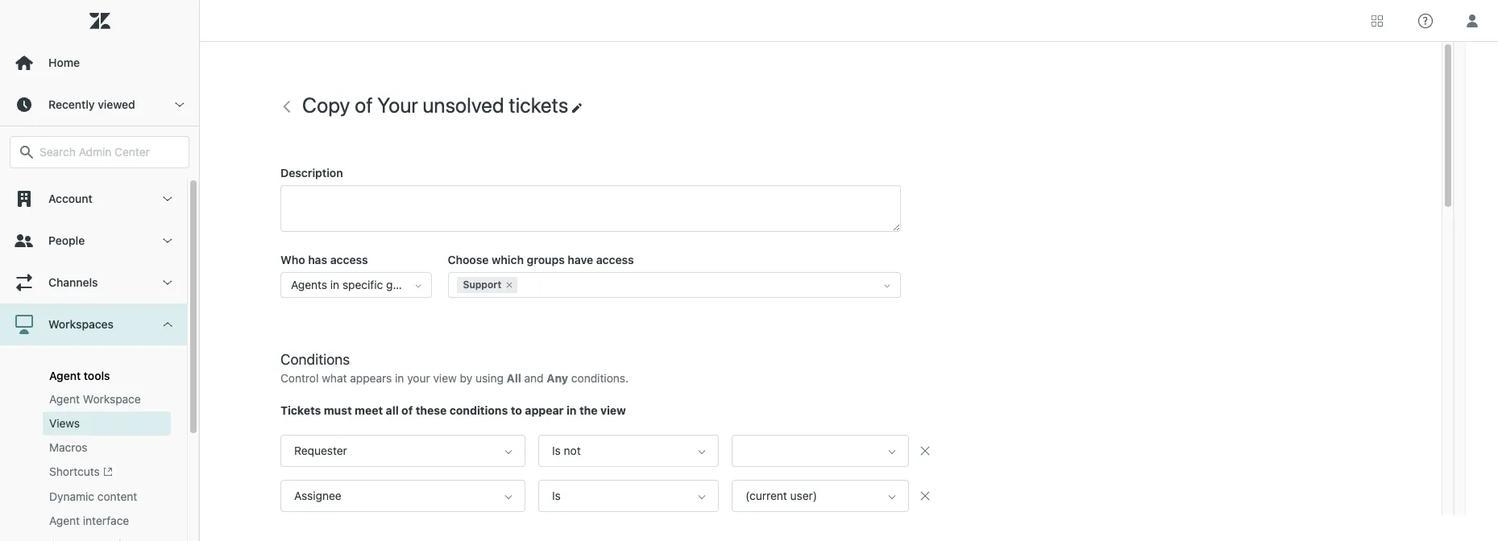 Task type: vqa. For each thing, say whether or not it's contained in the screenshot.
AND within the Text color for body and heading elements
no



Task type: locate. For each thing, give the bounding box(es) containing it.
shortcuts link
[[43, 460, 171, 485]]

views
[[49, 417, 80, 430]]

2 vertical spatial agent
[[49, 514, 80, 528]]

home
[[48, 56, 80, 69]]

content
[[97, 490, 137, 504]]

people button
[[0, 220, 187, 262]]

zendesk products image
[[1372, 15, 1383, 26]]

1 vertical spatial agent
[[49, 392, 80, 406]]

tree item
[[0, 304, 187, 542]]

dynamic content
[[49, 490, 137, 504]]

2 agent from the top
[[49, 392, 80, 406]]

dynamic content element
[[49, 489, 137, 506]]

tree item containing workspaces
[[0, 304, 187, 542]]

agent up views
[[49, 392, 80, 406]]

agent left tools
[[49, 369, 81, 383]]

None search field
[[2, 136, 197, 168]]

agent interface
[[49, 514, 129, 528]]

agent interface element
[[49, 514, 129, 530]]

3 agent from the top
[[49, 514, 80, 528]]

agent for agent interface
[[49, 514, 80, 528]]

recently
[[48, 98, 95, 111]]

none search field inside primary element
[[2, 136, 197, 168]]

1 agent from the top
[[49, 369, 81, 383]]

tools
[[84, 369, 110, 383]]

tree inside primary element
[[0, 178, 199, 542]]

dynamic content link
[[43, 485, 171, 510]]

account button
[[0, 178, 187, 220]]

channels button
[[0, 262, 187, 304]]

home button
[[0, 42, 199, 84]]

workspace
[[83, 392, 141, 406]]

agent interface link
[[43, 510, 171, 534]]

shortcuts
[[49, 465, 100, 479]]

agent down dynamic
[[49, 514, 80, 528]]

0 vertical spatial agent
[[49, 369, 81, 383]]

agent for agent tools
[[49, 369, 81, 383]]

tree item inside tree
[[0, 304, 187, 542]]

tree
[[0, 178, 199, 542]]

workspaces button
[[0, 304, 187, 346]]

tree containing account
[[0, 178, 199, 542]]

macros link
[[43, 436, 171, 460]]

agent
[[49, 369, 81, 383], [49, 392, 80, 406], [49, 514, 80, 528]]



Task type: describe. For each thing, give the bounding box(es) containing it.
help image
[[1418, 13, 1433, 28]]

agent tools
[[49, 369, 110, 383]]

people
[[48, 234, 85, 247]]

views element
[[49, 416, 80, 432]]

dynamic
[[49, 490, 94, 504]]

macros element
[[49, 440, 88, 456]]

interface
[[83, 514, 129, 528]]

user menu image
[[1462, 10, 1483, 31]]

channels
[[48, 276, 98, 289]]

agent workspace element
[[49, 392, 141, 408]]

viewed
[[98, 98, 135, 111]]

agent for agent workspace
[[49, 392, 80, 406]]

views link
[[43, 412, 171, 436]]

primary element
[[0, 0, 200, 542]]

agent workspace link
[[43, 388, 171, 412]]

Search Admin Center field
[[39, 145, 179, 160]]

workspaces
[[48, 318, 114, 331]]

account
[[48, 192, 92, 205]]

shortcuts element
[[49, 464, 113, 481]]

context panel element
[[49, 538, 121, 542]]

workspaces group
[[0, 346, 187, 542]]

recently viewed button
[[0, 84, 199, 126]]

agent workspace
[[49, 392, 141, 406]]

macros
[[49, 441, 88, 455]]

recently viewed
[[48, 98, 135, 111]]

agent tools element
[[49, 369, 110, 383]]



